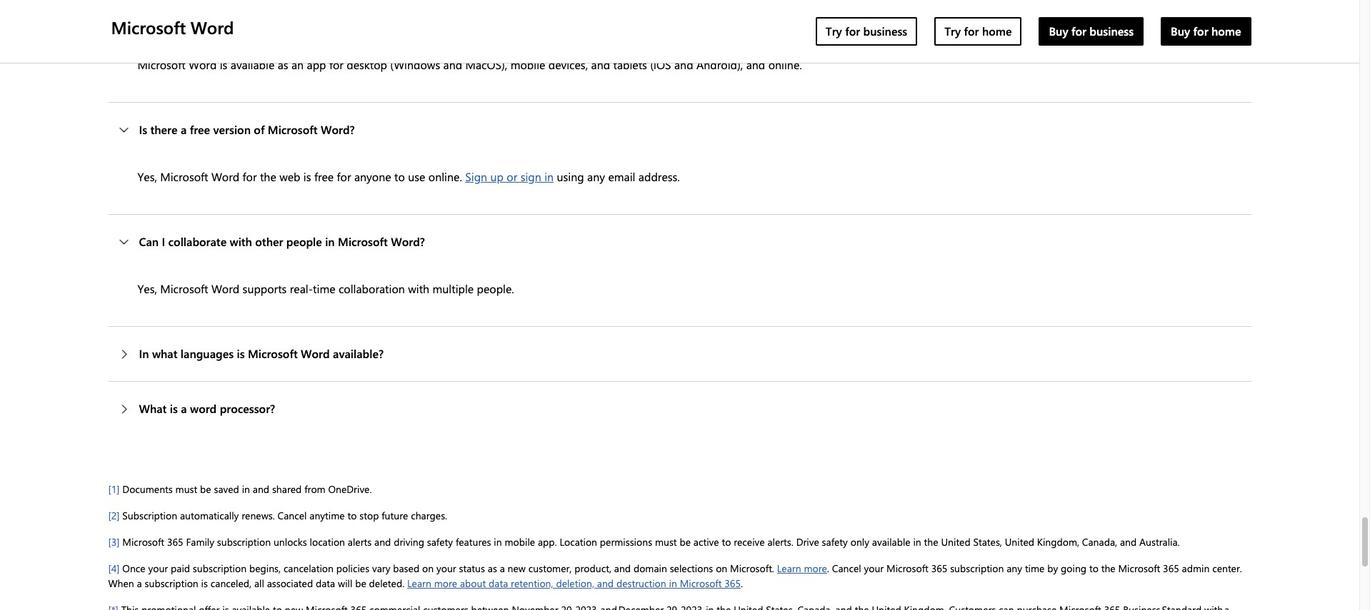 Task type: describe. For each thing, give the bounding box(es) containing it.
an
[[292, 57, 304, 72]]

0 horizontal spatial word?
[[278, 10, 312, 25]]

is inside . cancel your microsoft 365 subscription any time by going to the microsoft 365 admin center. when a subscription is canceled, all associated data will be deleted.
[[201, 577, 208, 591]]

app
[[307, 57, 326, 72]]

yes, microsoft word for the web is free for anyone to use online. sign up or sign in using any email address.
[[138, 169, 680, 184]]

about
[[460, 577, 486, 591]]

center.
[[1213, 562, 1243, 576]]

home for try for home
[[982, 24, 1012, 39]]

in right sign
[[545, 169, 554, 184]]

available?
[[333, 347, 384, 362]]

a inside . cancel your microsoft 365 subscription any time by going to the microsoft 365 admin center. when a subscription is canceled, all associated data will be deleted.
[[137, 577, 142, 591]]

2 horizontal spatial word?
[[391, 234, 425, 249]]

0 horizontal spatial be
[[200, 483, 211, 497]]

1 your from the left
[[148, 562, 168, 576]]

collaborate
[[168, 234, 227, 249]]

[4] link
[[108, 562, 120, 576]]

[2]
[[108, 509, 120, 523]]

[3]
[[108, 536, 120, 549]]

supports
[[243, 281, 287, 296]]

0 vertical spatial available
[[231, 57, 275, 72]]

buy for home link
[[1161, 17, 1252, 46]]

vary
[[372, 562, 390, 576]]

automatically
[[180, 509, 239, 523]]

can
[[139, 234, 159, 249]]

2 on from the left
[[716, 562, 728, 576]]

in down selections
[[669, 577, 677, 591]]

word right 'where'
[[191, 15, 234, 38]]

customer,
[[529, 562, 572, 576]]

canada,
[[1082, 536, 1118, 549]]

permissions
[[600, 536, 652, 549]]

paid
[[171, 562, 190, 576]]

yes, microsoft word supports real-time collaboration with multiple people.
[[138, 281, 514, 296]]

people
[[286, 234, 322, 249]]

what is a word processor?​ button
[[108, 382, 1252, 437]]

where can i use microsoft word? button
[[108, 0, 1252, 45]]

features
[[456, 536, 491, 549]]

2 safety from the left
[[822, 536, 848, 549]]

be inside . cancel your microsoft 365 subscription any time by going to the microsoft 365 admin center. when a subscription is canceled, all associated data will be deleted.
[[355, 577, 366, 591]]

1 horizontal spatial as
[[488, 562, 497, 576]]

kingdom,
[[1037, 536, 1080, 549]]

only
[[851, 536, 870, 549]]

try for home
[[945, 24, 1012, 39]]

subscription down renews.
[[217, 536, 271, 549]]

0 horizontal spatial time
[[313, 281, 336, 296]]

try for business link
[[816, 17, 918, 46]]

and right android),
[[746, 57, 765, 72]]

new
[[508, 562, 526, 576]]

destruction
[[617, 577, 666, 591]]

app.
[[538, 536, 557, 549]]

canceled,
[[211, 577, 252, 591]]

sign
[[465, 169, 487, 184]]

any inside . cancel your microsoft 365 subscription any time by going to the microsoft 365 admin center. when a subscription is canceled, all associated data will be deleted.
[[1007, 562, 1023, 576]]

to inside . cancel your microsoft 365 subscription any time by going to the microsoft 365 admin center. when a subscription is canceled, all associated data will be deleted.
[[1090, 562, 1099, 576]]

is
[[139, 122, 147, 137]]

is right web
[[304, 169, 311, 184]]

business for buy for business
[[1090, 24, 1134, 39]]

subscription
[[122, 509, 177, 523]]

receive
[[734, 536, 765, 549]]

microsoft inside the 'can i collaborate with other people in microsoft word?' dropdown button
[[338, 234, 388, 249]]

[2] subscription automatically renews. cancel anytime to stop future charges.
[[108, 509, 447, 523]]

alerts
[[348, 536, 372, 549]]

based
[[393, 562, 420, 576]]

.
[[827, 562, 830, 576]]

shared
[[272, 483, 302, 497]]

free inside dropdown button
[[190, 122, 210, 137]]

multiple
[[433, 281, 474, 296]]

0 vertical spatial more
[[804, 562, 827, 576]]

subscription down paid
[[145, 577, 198, 591]]

renews.
[[242, 509, 275, 523]]

0 horizontal spatial the
[[260, 169, 276, 184]]

buy for buy for business
[[1049, 24, 1069, 39]]

using
[[557, 169, 584, 184]]

microsoft inside is there a free version of microsoft word? dropdown button
[[268, 122, 318, 137]]

0 vertical spatial online.
[[769, 57, 802, 72]]

deleted.
[[369, 577, 405, 591]]

once
[[122, 562, 145, 576]]

sign up or sign in link
[[465, 169, 554, 184]]

and down the product,
[[597, 577, 614, 591]]

by
[[1048, 562, 1058, 576]]

version
[[213, 122, 251, 137]]

associated
[[267, 577, 313, 591]]

web
[[279, 169, 300, 184]]

home for buy for home
[[1212, 24, 1242, 39]]

android),
[[697, 57, 743, 72]]

status
[[459, 562, 485, 576]]

all
[[254, 577, 264, 591]]

2 your from the left
[[437, 562, 456, 576]]

policies
[[336, 562, 370, 576]]

[1]
[[108, 483, 120, 497]]

word down microsoft word
[[189, 57, 217, 72]]

real-
[[290, 281, 313, 296]]

will
[[338, 577, 353, 591]]

a inside dropdown button
[[181, 122, 187, 137]]

try for try for business
[[826, 24, 842, 39]]

retention,
[[511, 577, 553, 591]]

1 safety from the left
[[427, 536, 453, 549]]

use inside dropdown button
[[204, 10, 222, 25]]

yes, for yes, microsoft word for the web is free for anyone to use online. sign up or sign in using any email address.
[[138, 169, 157, 184]]

0 horizontal spatial more
[[434, 577, 457, 591]]

(windows
[[390, 57, 440, 72]]

where can i use microsoft word?
[[139, 10, 312, 25]]

location
[[560, 536, 597, 549]]

0 horizontal spatial as
[[278, 57, 288, 72]]

[3] microsoft 365 family subscription unlocks location alerts and driving safety features in mobile app. location permissions must be active to receive alerts. drive safety only available in the united states, united kingdom, canada, and australia.
[[108, 536, 1180, 549]]

word
[[190, 402, 217, 417]]

what
[[139, 402, 167, 417]]

yes, for yes, microsoft word supports real-time collaboration with multiple people.
[[138, 281, 157, 296]]

0 vertical spatial i
[[197, 10, 201, 25]]

data inside . cancel your microsoft 365 subscription any time by going to the microsoft 365 admin center. when a subscription is canceled, all associated data will be deleted.
[[316, 577, 335, 591]]

word inside dropdown button
[[301, 347, 330, 362]]

cancelation
[[284, 562, 334, 576]]

to left stop
[[348, 509, 357, 523]]

try for business
[[826, 24, 908, 39]]

in right only
[[914, 536, 922, 549]]

and left shared
[[253, 483, 269, 497]]

anytime
[[310, 509, 345, 523]]

microsoft word
[[111, 15, 234, 38]]

microsoft word element
[[108, 0, 1260, 63]]

microsoft.
[[730, 562, 775, 576]]



Task type: locate. For each thing, give the bounding box(es) containing it.
1 horizontal spatial learn
[[777, 562, 801, 576]]

be left saved
[[200, 483, 211, 497]]

365
[[167, 536, 183, 549], [932, 562, 948, 576], [1163, 562, 1180, 576], [725, 577, 741, 591]]

buy inside 'buy for home' link
[[1171, 24, 1191, 39]]

1 horizontal spatial free
[[314, 169, 334, 184]]

tablets
[[613, 57, 647, 72]]

from
[[305, 483, 326, 497]]

try
[[826, 24, 842, 39], [945, 24, 961, 39]]

use
[[204, 10, 222, 25], [408, 169, 425, 184]]

is
[[220, 57, 228, 72], [304, 169, 311, 184], [237, 347, 245, 362], [170, 402, 178, 417], [201, 577, 208, 591]]

time left 'collaboration'
[[313, 281, 336, 296]]

1 horizontal spatial try
[[945, 24, 961, 39]]

in inside dropdown button
[[325, 234, 335, 249]]

0 horizontal spatial use
[[204, 10, 222, 25]]

online. right android),
[[769, 57, 802, 72]]

2 united from the left
[[1005, 536, 1035, 549]]

i
[[197, 10, 201, 25], [162, 234, 165, 249]]

0 vertical spatial any
[[587, 169, 605, 184]]

available left an
[[231, 57, 275, 72]]

anyone
[[354, 169, 391, 184]]

up
[[491, 169, 504, 184]]

buy for business
[[1049, 24, 1134, 39]]

learn down based
[[407, 577, 431, 591]]

i right can on the left of page
[[162, 234, 165, 249]]

and right (ios
[[674, 57, 694, 72]]

data down new
[[489, 577, 508, 591]]

the inside . cancel your microsoft 365 subscription any time by going to the microsoft 365 admin center. when a subscription is canceled, all associated data will be deleted.
[[1102, 562, 1116, 576]]

1 horizontal spatial must
[[655, 536, 677, 549]]

time left by
[[1025, 562, 1045, 576]]

on right based
[[422, 562, 434, 576]]

free right web
[[314, 169, 334, 184]]

to right going
[[1090, 562, 1099, 576]]

0 vertical spatial must
[[175, 483, 197, 497]]

0 vertical spatial mobile
[[511, 57, 545, 72]]

email
[[608, 169, 636, 184]]

0 horizontal spatial available
[[231, 57, 275, 72]]

more
[[804, 562, 827, 576], [434, 577, 457, 591]]

i right can
[[197, 10, 201, 25]]

0 horizontal spatial business
[[864, 24, 908, 39]]

2 vertical spatial be
[[355, 577, 366, 591]]

1 united from the left
[[941, 536, 971, 549]]

1 horizontal spatial united
[[1005, 536, 1035, 549]]

1 horizontal spatial on
[[716, 562, 728, 576]]

in right features
[[494, 536, 502, 549]]

1 business from the left
[[864, 24, 908, 39]]

can i collaborate with other people in microsoft word? button
[[108, 215, 1252, 269]]

is right languages
[[237, 347, 245, 362]]

going
[[1061, 562, 1087, 576]]

1 vertical spatial with
[[408, 281, 430, 296]]

is down where can i use microsoft word?
[[220, 57, 228, 72]]

2 horizontal spatial your
[[864, 562, 884, 576]]

buy for buy for home
[[1171, 24, 1191, 39]]

any
[[587, 169, 605, 184], [1007, 562, 1023, 576]]

microsoft inside microsoft word element
[[111, 15, 186, 38]]

be right will
[[355, 577, 366, 591]]

or
[[507, 169, 518, 184]]

microsoft inside where can i use microsoft word? dropdown button
[[225, 10, 274, 25]]

business inside "link"
[[1090, 24, 1134, 39]]

learn more about data retention, deletion, and destruction in microsoft 365 .​
[[407, 577, 743, 591]]

2 yes, from the top
[[138, 281, 157, 296]]

home inside "link"
[[982, 24, 1012, 39]]

0 vertical spatial be
[[200, 483, 211, 497]]

drive
[[796, 536, 819, 549]]

saved
[[214, 483, 239, 497]]

other
[[255, 234, 283, 249]]

word? up an
[[278, 10, 312, 25]]

with left the "multiple"
[[408, 281, 430, 296]]

there
[[150, 122, 178, 137]]

more left about
[[434, 577, 457, 591]]

2 buy from the left
[[1171, 24, 1191, 39]]

0 horizontal spatial your
[[148, 562, 168, 576]]

in right people
[[325, 234, 335, 249]]

must
[[175, 483, 197, 497], [655, 536, 677, 549]]

a inside dropdown button
[[181, 402, 187, 417]]

2 horizontal spatial the
[[1102, 562, 1116, 576]]

and left macos), at the top left of the page
[[443, 57, 462, 72]]

1 horizontal spatial cancel
[[832, 562, 861, 576]]

0 vertical spatial time
[[313, 281, 336, 296]]

try for home link
[[935, 17, 1022, 46]]

0 horizontal spatial free
[[190, 122, 210, 137]]

0 horizontal spatial i
[[162, 234, 165, 249]]

1 vertical spatial more
[[434, 577, 457, 591]]

free left version
[[190, 122, 210, 137]]

microsoft inside in what languages is microsoft word available? dropdown button
[[248, 347, 298, 362]]

can i collaborate with other people in microsoft word?
[[139, 234, 425, 249]]

0 vertical spatial as
[[278, 57, 288, 72]]

as right status
[[488, 562, 497, 576]]

alerts.
[[768, 536, 794, 549]]

buy inside buy for business "link"
[[1049, 24, 1069, 39]]

a left the word in the left of the page
[[181, 402, 187, 417]]

a left new
[[500, 562, 505, 576]]

of
[[254, 122, 265, 137]]

a right there
[[181, 122, 187, 137]]

0 horizontal spatial online.
[[429, 169, 462, 184]]

0 horizontal spatial buy
[[1049, 24, 1069, 39]]

yes, down can on the left of page
[[138, 281, 157, 296]]

stop
[[360, 509, 379, 523]]

1 horizontal spatial word?
[[321, 122, 355, 137]]

0 vertical spatial with
[[230, 234, 252, 249]]

united right states,
[[1005, 536, 1035, 549]]

where
[[139, 10, 173, 25]]

the left states,
[[924, 536, 939, 549]]

word? up 'collaboration'
[[391, 234, 425, 249]]

1 horizontal spatial with
[[408, 281, 430, 296]]

2 vertical spatial the
[[1102, 562, 1116, 576]]

data
[[316, 577, 335, 591], [489, 577, 508, 591]]

0 vertical spatial yes,
[[138, 169, 157, 184]]

0 vertical spatial free
[[190, 122, 210, 137]]

safety left only
[[822, 536, 848, 549]]

any left email
[[587, 169, 605, 184]]

2 home from the left
[[1212, 24, 1242, 39]]

use right can
[[204, 10, 222, 25]]

yes, down the is at the top left of the page
[[138, 169, 157, 184]]

1 vertical spatial yes,
[[138, 281, 157, 296]]

available right only
[[872, 536, 911, 549]]

subscription up canceled,
[[193, 562, 247, 576]]

learn down alerts. at the right of page
[[777, 562, 801, 576]]

1 try from the left
[[826, 24, 842, 39]]

cancel right .
[[832, 562, 861, 576]]

2 business from the left
[[1090, 24, 1134, 39]]

devices,
[[549, 57, 588, 72]]

0 vertical spatial the
[[260, 169, 276, 184]]

and up destruction
[[614, 562, 631, 576]]

0 horizontal spatial must
[[175, 483, 197, 497]]

online. left the sign
[[429, 169, 462, 184]]

and
[[443, 57, 462, 72], [591, 57, 610, 72], [674, 57, 694, 72], [746, 57, 765, 72], [253, 483, 269, 497], [374, 536, 391, 549], [1120, 536, 1137, 549], [614, 562, 631, 576], [597, 577, 614, 591]]

learn more link
[[777, 562, 827, 576]]

any left by
[[1007, 562, 1023, 576]]

0 vertical spatial learn
[[777, 562, 801, 576]]

business for try for business
[[864, 24, 908, 39]]

and right alerts
[[374, 536, 391, 549]]

0 horizontal spatial try
[[826, 24, 842, 39]]

1 horizontal spatial use
[[408, 169, 425, 184]]

1 vertical spatial the
[[924, 536, 939, 549]]

buy
[[1049, 24, 1069, 39], [1171, 24, 1191, 39]]

as left an
[[278, 57, 288, 72]]

the
[[260, 169, 276, 184], [924, 536, 939, 549], [1102, 562, 1116, 576]]

1 yes, from the top
[[138, 169, 157, 184]]

can
[[176, 10, 194, 25]]

cancel
[[278, 509, 307, 523], [832, 562, 861, 576]]

is inside dropdown button
[[237, 347, 245, 362]]

selections
[[670, 562, 713, 576]]

mobile left devices,
[[511, 57, 545, 72]]

2 data from the left
[[489, 577, 508, 591]]

is inside dropdown button
[[170, 402, 178, 417]]

[1] link
[[108, 483, 120, 497]]

processor?​
[[220, 402, 275, 417]]

1 horizontal spatial data
[[489, 577, 508, 591]]

what is a word processor?​
[[139, 402, 275, 417]]

is there a free version of microsoft word?
[[139, 122, 355, 137]]

your down only
[[864, 562, 884, 576]]

0 horizontal spatial data
[[316, 577, 335, 591]]

1 horizontal spatial any
[[1007, 562, 1023, 576]]

1 data from the left
[[316, 577, 335, 591]]

.​
[[741, 577, 743, 591]]

1 horizontal spatial buy
[[1171, 24, 1191, 39]]

buy for business link
[[1039, 17, 1144, 46]]

learn more about data retention, deletion, and destruction in microsoft 365 link
[[407, 577, 741, 591]]

in right saved
[[242, 483, 250, 497]]

states,
[[974, 536, 1002, 549]]

. cancel your microsoft 365 subscription any time by going to the microsoft 365 admin center. when a subscription is canceled, all associated data will be deleted.
[[108, 562, 1243, 591]]

and right canada,
[[1120, 536, 1137, 549]]

[4]
[[108, 562, 120, 576]]

united left states,
[[941, 536, 971, 549]]

1 vertical spatial be
[[680, 536, 691, 549]]

0 horizontal spatial any
[[587, 169, 605, 184]]

1 vertical spatial as
[[488, 562, 497, 576]]

free
[[190, 122, 210, 137], [314, 169, 334, 184]]

subscription down states,
[[950, 562, 1004, 576]]

be left active
[[680, 536, 691, 549]]

1 horizontal spatial safety
[[822, 536, 848, 549]]

sign
[[521, 169, 541, 184]]

for
[[845, 24, 860, 39], [964, 24, 979, 39], [1072, 24, 1087, 39], [1194, 24, 1209, 39], [329, 57, 344, 72], [243, 169, 257, 184], [337, 169, 351, 184]]

location
[[310, 536, 345, 549]]

domain
[[634, 562, 667, 576]]

1 vertical spatial online.
[[429, 169, 462, 184]]

use right anyone
[[408, 169, 425, 184]]

subscription
[[217, 536, 271, 549], [193, 562, 247, 576], [950, 562, 1004, 576], [145, 577, 198, 591]]

microsoft
[[225, 10, 274, 25], [111, 15, 186, 38], [138, 57, 186, 72], [268, 122, 318, 137], [160, 169, 208, 184], [338, 234, 388, 249], [160, 281, 208, 296], [248, 347, 298, 362], [122, 536, 164, 549], [887, 562, 929, 576], [1119, 562, 1161, 576], [680, 577, 722, 591]]

0 horizontal spatial home
[[982, 24, 1012, 39]]

as
[[278, 57, 288, 72], [488, 562, 497, 576]]

word? up anyone
[[321, 122, 355, 137]]

charges.
[[411, 509, 447, 523]]

must up domain
[[655, 536, 677, 549]]

word down version
[[211, 169, 240, 184]]

with inside dropdown button
[[230, 234, 252, 249]]

1 home from the left
[[982, 24, 1012, 39]]

on
[[422, 562, 434, 576], [716, 562, 728, 576]]

more down drive
[[804, 562, 827, 576]]

documents
[[122, 483, 173, 497]]

1 vertical spatial mobile
[[505, 536, 535, 549]]

australia.
[[1140, 536, 1180, 549]]

mobile
[[511, 57, 545, 72], [505, 536, 535, 549]]

[1] documents must be saved in and shared from onedrive.
[[108, 483, 372, 497]]

time inside . cancel your microsoft 365 subscription any time by going to the microsoft 365 admin center. when a subscription is canceled, all associated data will be deleted.
[[1025, 562, 1045, 576]]

your left status
[[437, 562, 456, 576]]

word? inside dropdown button
[[321, 122, 355, 137]]

on right selections
[[716, 562, 728, 576]]

0 horizontal spatial on
[[422, 562, 434, 576]]

2 vertical spatial word?
[[391, 234, 425, 249]]

1 horizontal spatial available
[[872, 536, 911, 549]]

1 horizontal spatial time
[[1025, 562, 1045, 576]]

home
[[982, 24, 1012, 39], [1212, 24, 1242, 39]]

1 vertical spatial i
[[162, 234, 165, 249]]

0 horizontal spatial safety
[[427, 536, 453, 549]]

try for try for home
[[945, 24, 961, 39]]

0 vertical spatial cancel
[[278, 509, 307, 523]]

to right anyone
[[394, 169, 405, 184]]

1 horizontal spatial online.
[[769, 57, 802, 72]]

onedrive.
[[328, 483, 372, 497]]

word left available?
[[301, 347, 330, 362]]

once your paid subscription begins, cancelation policies vary based on your status as a new customer, product, and domain selections on microsoft. learn more
[[122, 562, 827, 576]]

is right the what
[[170, 402, 178, 417]]

3 your from the left
[[864, 562, 884, 576]]

word
[[191, 15, 234, 38], [189, 57, 217, 72], [211, 169, 240, 184], [211, 281, 240, 296], [301, 347, 330, 362]]

be
[[200, 483, 211, 497], [680, 536, 691, 549], [355, 577, 366, 591]]

and left tablets
[[591, 57, 610, 72]]

when
[[108, 577, 134, 591]]

word left supports
[[211, 281, 240, 296]]

is left canceled,
[[201, 577, 208, 591]]

what
[[152, 347, 178, 362]]

0 horizontal spatial united
[[941, 536, 971, 549]]

unlocks
[[274, 536, 307, 549]]

learn
[[777, 562, 801, 576], [407, 577, 431, 591]]

try inside "link"
[[945, 24, 961, 39]]

your inside . cancel your microsoft 365 subscription any time by going to the microsoft 365 admin center. when a subscription is canceled, all associated data will be deleted.
[[864, 562, 884, 576]]

mobile up new
[[505, 536, 535, 549]]

data left will
[[316, 577, 335, 591]]

cancel up unlocks
[[278, 509, 307, 523]]

0 horizontal spatial cancel
[[278, 509, 307, 523]]

1 vertical spatial use
[[408, 169, 425, 184]]

your
[[148, 562, 168, 576], [437, 562, 456, 576], [864, 562, 884, 576]]

1 vertical spatial learn
[[407, 577, 431, 591]]

1 vertical spatial must
[[655, 536, 677, 549]]

with left other
[[230, 234, 252, 249]]

available
[[231, 57, 275, 72], [872, 536, 911, 549]]

2 horizontal spatial be
[[680, 536, 691, 549]]

1 vertical spatial cancel
[[832, 562, 861, 576]]

2 try from the left
[[945, 24, 961, 39]]

the down canada,
[[1102, 562, 1116, 576]]

future
[[382, 509, 408, 523]]

0 vertical spatial word?
[[278, 10, 312, 25]]

0 vertical spatial use
[[204, 10, 222, 25]]

to right active
[[722, 536, 731, 549]]

0 horizontal spatial with
[[230, 234, 252, 249]]

1 vertical spatial free
[[314, 169, 334, 184]]

a down once
[[137, 577, 142, 591]]

1 horizontal spatial your
[[437, 562, 456, 576]]

1 horizontal spatial i
[[197, 10, 201, 25]]

1 horizontal spatial the
[[924, 536, 939, 549]]

your left paid
[[148, 562, 168, 576]]

1 vertical spatial word?
[[321, 122, 355, 137]]

[3] link
[[108, 536, 120, 549]]

1 horizontal spatial home
[[1212, 24, 1242, 39]]

1 vertical spatial any
[[1007, 562, 1023, 576]]

0 horizontal spatial learn
[[407, 577, 431, 591]]

1 vertical spatial time
[[1025, 562, 1045, 576]]

must up automatically
[[175, 483, 197, 497]]

driving
[[394, 536, 424, 549]]

1 horizontal spatial more
[[804, 562, 827, 576]]

safety down charges.
[[427, 536, 453, 549]]

1 on from the left
[[422, 562, 434, 576]]

cancel inside . cancel your microsoft 365 subscription any time by going to the microsoft 365 admin center. when a subscription is canceled, all associated data will be deleted.
[[832, 562, 861, 576]]

1 horizontal spatial be
[[355, 577, 366, 591]]

1 horizontal spatial business
[[1090, 24, 1134, 39]]

product,
[[575, 562, 612, 576]]

1 vertical spatial available
[[872, 536, 911, 549]]

1 buy from the left
[[1049, 24, 1069, 39]]

the left web
[[260, 169, 276, 184]]



Task type: vqa. For each thing, say whether or not it's contained in the screenshot.
do within the Before You Can Use Any Software That You Download, You Must Install It. For Example, If You Download A Security Update But Do Not Install It, The Update Will Not Provide Any Protection For Your Computer. Follow These Steps To Save And Install A Download:
no



